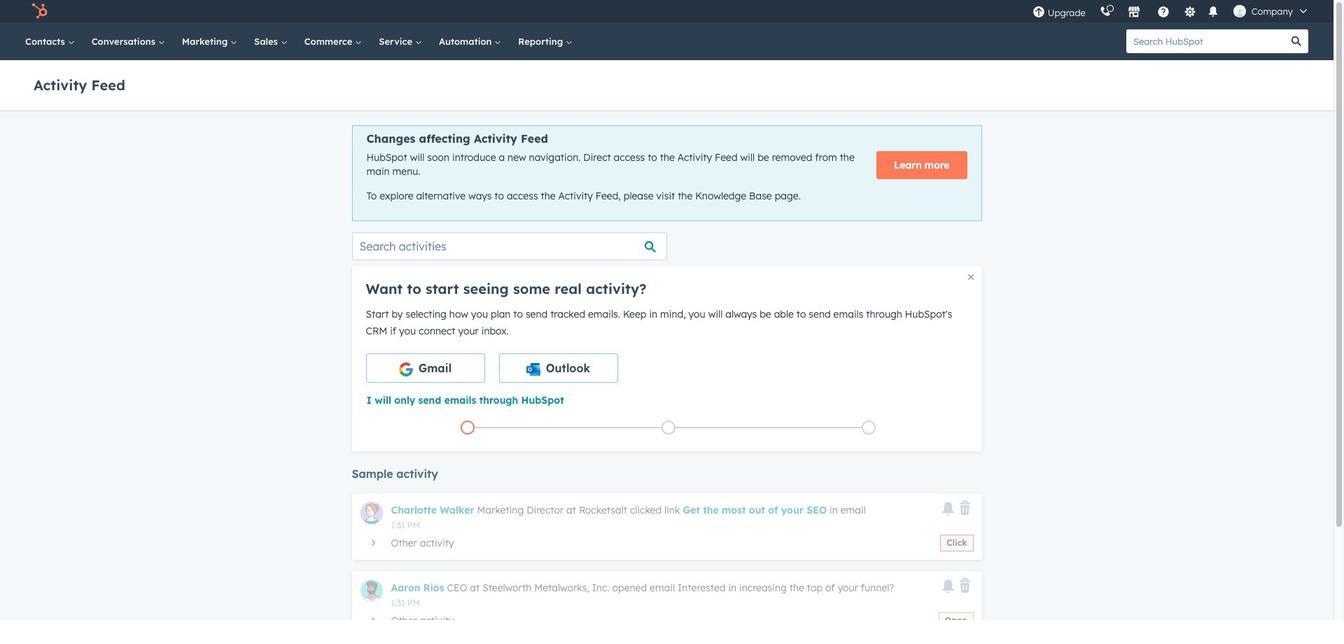 Task type: locate. For each thing, give the bounding box(es) containing it.
menu
[[1026, 0, 1317, 22]]

Search HubSpot search field
[[1127, 29, 1285, 53]]

None checkbox
[[366, 354, 485, 383]]

Search activities search field
[[352, 232, 667, 260]]

jacob simon image
[[1234, 5, 1247, 18]]

None checkbox
[[499, 354, 618, 383]]

onboarding.steps.finalstep.title image
[[866, 425, 873, 432]]

list
[[367, 418, 970, 438]]



Task type: vqa. For each thing, say whether or not it's contained in the screenshot.
Press to sort. icon to the left
no



Task type: describe. For each thing, give the bounding box(es) containing it.
marketplaces image
[[1128, 6, 1141, 19]]

onboarding.steps.sendtrackedemailingmail.title image
[[665, 425, 672, 432]]

close image
[[968, 274, 974, 280]]



